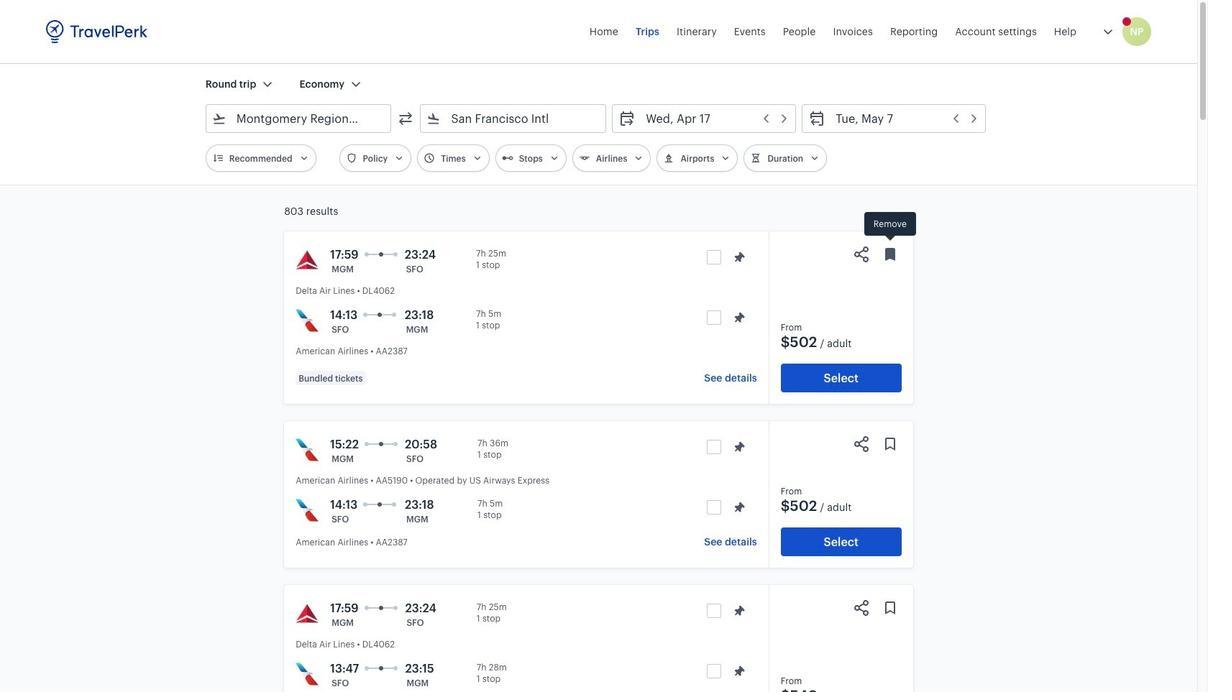 Task type: locate. For each thing, give the bounding box(es) containing it.
0 vertical spatial american airlines image
[[296, 439, 319, 462]]

american airlines image
[[296, 439, 319, 462], [296, 663, 319, 686]]

1 vertical spatial american airlines image
[[296, 663, 319, 686]]

1 vertical spatial american airlines image
[[296, 499, 319, 522]]

From search field
[[226, 107, 372, 130]]

2 american airlines image from the top
[[296, 499, 319, 522]]

1 american airlines image from the top
[[296, 309, 319, 332]]

tooltip
[[865, 212, 916, 243]]

american airlines image
[[296, 309, 319, 332], [296, 499, 319, 522]]

0 vertical spatial american airlines image
[[296, 309, 319, 332]]

1 american airlines image from the top
[[296, 439, 319, 462]]

delta air lines image
[[296, 603, 319, 626]]



Task type: describe. For each thing, give the bounding box(es) containing it.
To search field
[[441, 107, 587, 130]]

delta air lines image
[[296, 249, 319, 272]]

2 american airlines image from the top
[[296, 663, 319, 686]]

american airlines image for delta air lines image on the left
[[296, 309, 319, 332]]

Depart field
[[636, 107, 790, 130]]

Return field
[[826, 107, 980, 130]]

american airlines image for first american airlines image from the top of the page
[[296, 499, 319, 522]]



Task type: vqa. For each thing, say whether or not it's contained in the screenshot.
"Return" text field
no



